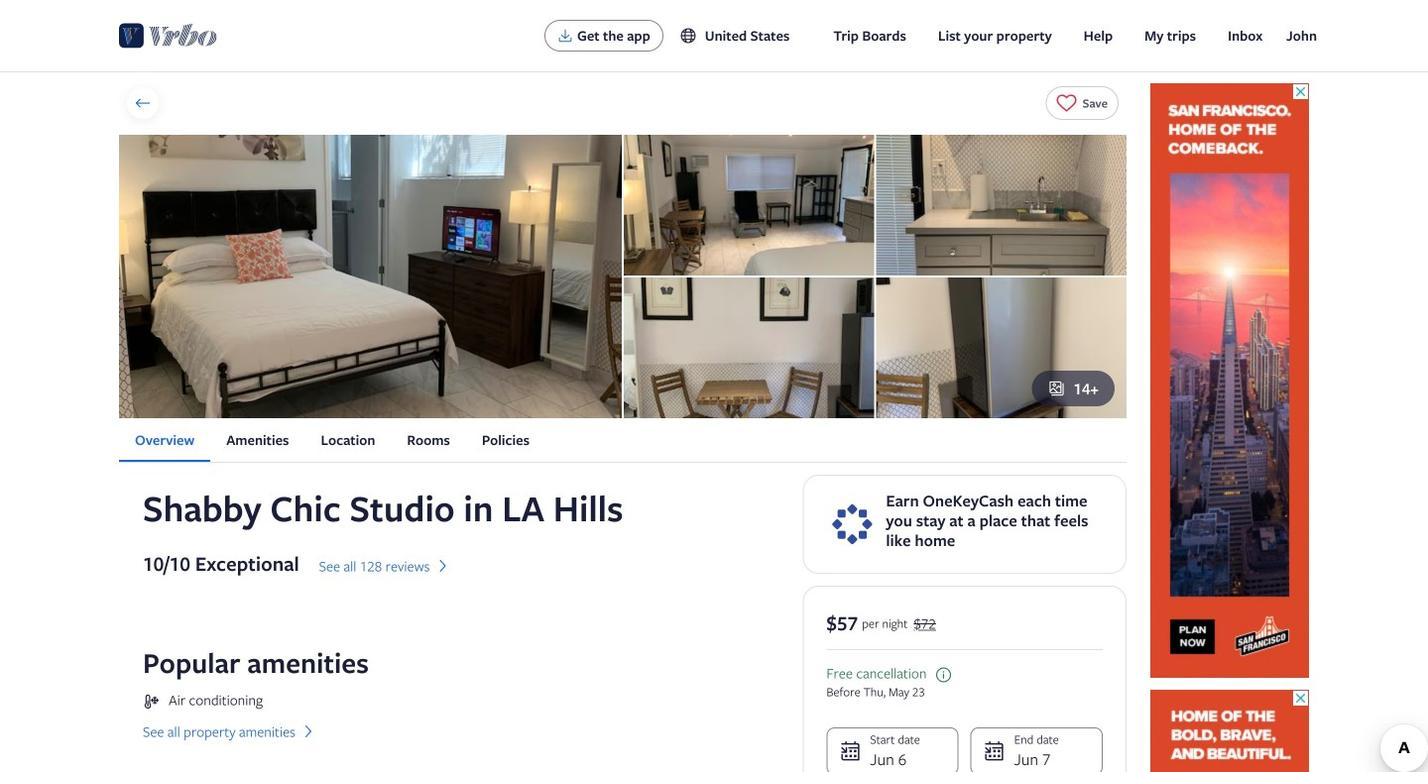 Task type: locate. For each thing, give the bounding box(es) containing it.
kitchenette: sink, micro, water pot and dishes with silverware. image
[[877, 135, 1127, 276]]

list
[[119, 419, 1127, 462]]

list item
[[143, 691, 340, 711]]

room image
[[624, 135, 875, 276]]

unclassified image, 1 of 15, button image
[[119, 135, 622, 419]]

see all properties image
[[134, 94, 152, 112]]

medium image
[[434, 558, 452, 575]]

indoor patio seating  : ) image
[[624, 278, 875, 419]]

small image
[[143, 694, 169, 711]]



Task type: vqa. For each thing, say whether or not it's contained in the screenshot.
medium icon
yes



Task type: describe. For each thing, give the bounding box(es) containing it.
vrbo logo image
[[119, 20, 217, 52]]

download the app button image
[[558, 28, 573, 44]]

medium image
[[300, 723, 317, 741]]

show all 14 images image
[[1048, 380, 1066, 398]]

mini fridge and a/c image
[[877, 278, 1127, 419]]

small image
[[679, 27, 705, 45]]



